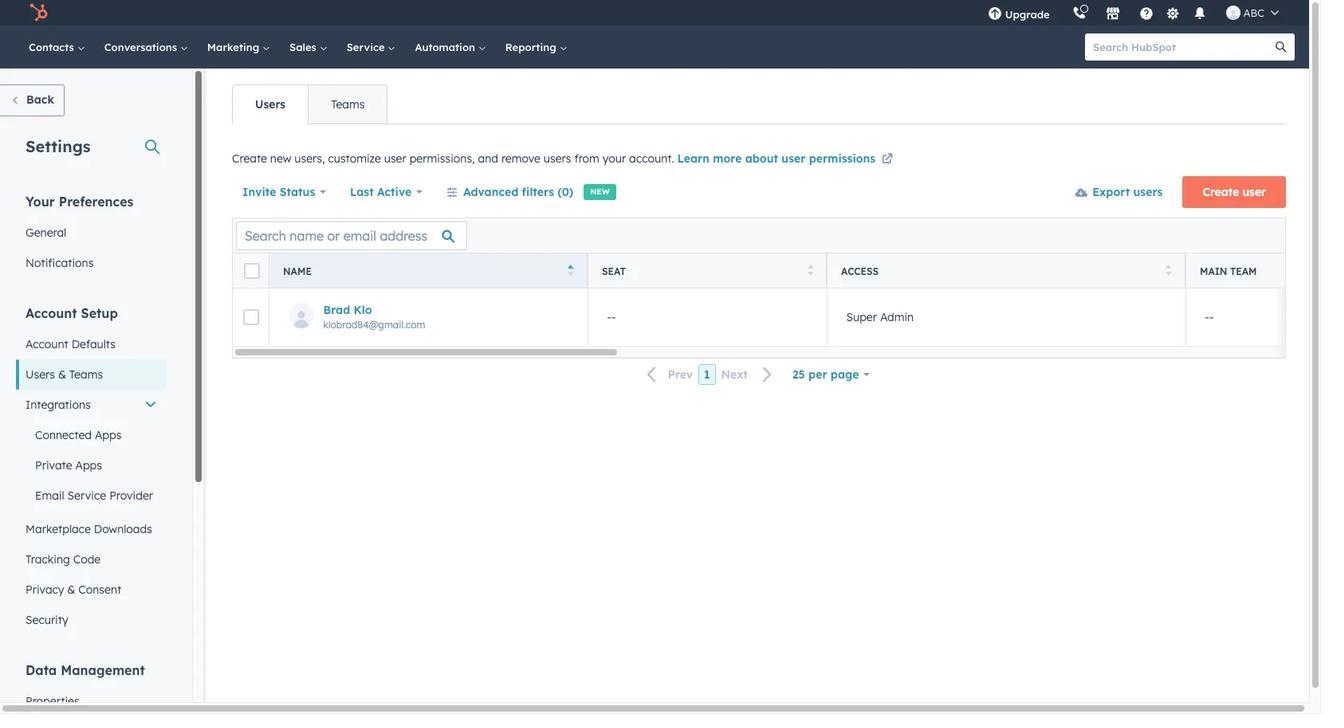 Task type: vqa. For each thing, say whether or not it's contained in the screenshot.
"Automation"
yes



Task type: locate. For each thing, give the bounding box(es) containing it.
user up active
[[384, 152, 407, 166]]

1 vertical spatial users
[[1134, 185, 1164, 199]]

1 horizontal spatial users
[[1134, 185, 1164, 199]]

& up integrations
[[58, 368, 66, 382]]

-- down main
[[1206, 310, 1215, 325]]

press to sort. element
[[808, 264, 814, 278], [1167, 264, 1173, 278]]

press to sort. image for seat
[[808, 264, 814, 276]]

upgrade image
[[988, 7, 1003, 22]]

1 account from the top
[[26, 306, 77, 322]]

1 vertical spatial service
[[67, 489, 106, 503]]

settings
[[26, 136, 91, 156]]

brad klo link
[[324, 303, 572, 317]]

2 account from the top
[[26, 337, 68, 352]]

service
[[347, 41, 388, 53], [67, 489, 106, 503]]

account
[[26, 306, 77, 322], [26, 337, 68, 352]]

apps
[[95, 428, 122, 443], [75, 459, 102, 473]]

general
[[26, 226, 66, 240]]

create left new
[[232, 152, 267, 166]]

-
[[608, 310, 612, 325], [612, 310, 616, 325], [1206, 310, 1210, 325], [1210, 310, 1215, 325]]

1 vertical spatial create
[[1203, 185, 1240, 199]]

press to sort. image
[[808, 264, 814, 276], [1167, 264, 1173, 276]]

service inside service 'link'
[[347, 41, 388, 53]]

privacy & consent link
[[16, 575, 167, 606]]

press to sort. element left main
[[1167, 264, 1173, 278]]

admin
[[881, 310, 914, 325]]

teams link
[[308, 85, 387, 124]]

Search HubSpot search field
[[1086, 34, 1281, 61]]

data management element
[[16, 662, 167, 715]]

navigation
[[232, 85, 388, 124]]

security
[[26, 614, 68, 628]]

service down private apps link
[[67, 489, 106, 503]]

account up account defaults
[[26, 306, 77, 322]]

0 horizontal spatial create
[[232, 152, 267, 166]]

search image
[[1276, 41, 1288, 53]]

users
[[544, 152, 572, 166], [1134, 185, 1164, 199]]

0 vertical spatial create
[[232, 152, 267, 166]]

notifications link
[[16, 248, 167, 278]]

1 horizontal spatial user
[[782, 152, 806, 166]]

invite status
[[243, 185, 315, 199]]

users inside users & teams link
[[26, 368, 55, 382]]

private apps
[[35, 459, 102, 473]]

1 horizontal spatial --
[[1206, 310, 1215, 325]]

marketing
[[207, 41, 263, 53]]

service right sales link
[[347, 41, 388, 53]]

1 vertical spatial account
[[26, 337, 68, 352]]

email
[[35, 489, 64, 503]]

account for account setup
[[26, 306, 77, 322]]

security link
[[16, 606, 167, 636]]

1 horizontal spatial press to sort. image
[[1167, 264, 1173, 276]]

users,
[[295, 152, 325, 166]]

marketplace downloads
[[26, 523, 152, 537]]

0 horizontal spatial press to sort. element
[[808, 264, 814, 278]]

& for users
[[58, 368, 66, 382]]

0 horizontal spatial --
[[608, 310, 616, 325]]

users up integrations
[[26, 368, 55, 382]]

new
[[270, 152, 292, 166]]

menu
[[977, 0, 1291, 26]]

export users
[[1093, 185, 1164, 199]]

brad
[[324, 303, 350, 317]]

email service provider
[[35, 489, 153, 503]]

defaults
[[72, 337, 116, 352]]

& inside privacy & consent link
[[67, 583, 75, 598]]

integrations
[[26, 398, 91, 412]]

0 vertical spatial &
[[58, 368, 66, 382]]

apps inside "link"
[[95, 428, 122, 443]]

& right the privacy
[[67, 583, 75, 598]]

1 press to sort. element from the left
[[808, 264, 814, 278]]

1 horizontal spatial service
[[347, 41, 388, 53]]

users link
[[233, 85, 308, 124]]

1 vertical spatial teams
[[69, 368, 103, 382]]

press to sort. element left access on the top of page
[[808, 264, 814, 278]]

brad klo image
[[1227, 6, 1241, 20]]

0 vertical spatial apps
[[95, 428, 122, 443]]

klobrad84@gmail.com
[[324, 319, 426, 331]]

hubspot link
[[19, 3, 60, 22]]

next button
[[716, 365, 783, 386]]

link opens in a new window image
[[882, 151, 893, 170]]

press to sort. image for access
[[1167, 264, 1173, 276]]

create up main
[[1203, 185, 1240, 199]]

account up users & teams
[[26, 337, 68, 352]]

0 vertical spatial service
[[347, 41, 388, 53]]

marketing link
[[198, 26, 280, 69]]

0 horizontal spatial press to sort. image
[[808, 264, 814, 276]]

invite
[[243, 185, 276, 199]]

from
[[575, 152, 600, 166]]

users up new
[[255, 97, 286, 112]]

user right about
[[782, 152, 806, 166]]

1 press to sort. image from the left
[[808, 264, 814, 276]]

users & teams link
[[16, 360, 167, 390]]

tracking code link
[[16, 545, 167, 575]]

super
[[847, 310, 878, 325]]

klo
[[354, 303, 372, 317]]

privacy & consent
[[26, 583, 121, 598]]

contacts
[[29, 41, 77, 53]]

calling icon image
[[1073, 6, 1087, 21]]

marketplace
[[26, 523, 91, 537]]

notifications image
[[1193, 7, 1208, 22]]

teams
[[331, 97, 365, 112], [69, 368, 103, 382]]

your preferences element
[[16, 193, 167, 278]]

apps down connected apps "link"
[[75, 459, 102, 473]]

1 horizontal spatial create
[[1203, 185, 1240, 199]]

data
[[26, 663, 57, 679]]

account defaults link
[[16, 329, 167, 360]]

create inside button
[[1203, 185, 1240, 199]]

connected apps
[[35, 428, 122, 443]]

users right export
[[1134, 185, 1164, 199]]

apps for private apps
[[75, 459, 102, 473]]

1 vertical spatial users
[[26, 368, 55, 382]]

next
[[722, 368, 748, 382]]

1 vertical spatial &
[[67, 583, 75, 598]]

teams up integrations button
[[69, 368, 103, 382]]

pagination navigation
[[638, 364, 783, 386]]

2 press to sort. element from the left
[[1167, 264, 1173, 278]]

0 vertical spatial users
[[255, 97, 286, 112]]

properties
[[26, 695, 79, 709]]

users left from
[[544, 152, 572, 166]]

teams up customize
[[331, 97, 365, 112]]

1 horizontal spatial users
[[255, 97, 286, 112]]

press to sort. image left main
[[1167, 264, 1173, 276]]

create user
[[1203, 185, 1267, 199]]

press to sort. image left access on the top of page
[[808, 264, 814, 276]]

3 - from the left
[[1206, 310, 1210, 325]]

apps up private apps link
[[95, 428, 122, 443]]

0 horizontal spatial users
[[26, 368, 55, 382]]

private apps link
[[16, 451, 167, 481]]

create for create user
[[1203, 185, 1240, 199]]

0 horizontal spatial users
[[544, 152, 572, 166]]

user up team
[[1243, 185, 1267, 199]]

1 horizontal spatial &
[[67, 583, 75, 598]]

filters
[[522, 185, 554, 199]]

downloads
[[94, 523, 152, 537]]

and
[[478, 152, 499, 166]]

0 horizontal spatial &
[[58, 368, 66, 382]]

1 horizontal spatial press to sort. element
[[1167, 264, 1173, 278]]

2 horizontal spatial user
[[1243, 185, 1267, 199]]

0 horizontal spatial teams
[[69, 368, 103, 382]]

& inside users & teams link
[[58, 368, 66, 382]]

users inside users link
[[255, 97, 286, 112]]

--
[[608, 310, 616, 325], [1206, 310, 1215, 325]]

2 -- from the left
[[1206, 310, 1215, 325]]

2 - from the left
[[612, 310, 616, 325]]

user
[[384, 152, 407, 166], [782, 152, 806, 166], [1243, 185, 1267, 199]]

help image
[[1140, 7, 1154, 22]]

customize
[[328, 152, 381, 166]]

2 press to sort. image from the left
[[1167, 264, 1173, 276]]

preferences
[[59, 194, 134, 210]]

1 horizontal spatial teams
[[331, 97, 365, 112]]

-- down seat
[[608, 310, 616, 325]]

0 vertical spatial teams
[[331, 97, 365, 112]]

0 vertical spatial account
[[26, 306, 77, 322]]

management
[[61, 663, 145, 679]]

marketplaces image
[[1106, 7, 1121, 22]]

settings image
[[1167, 7, 1181, 21]]

1 vertical spatial apps
[[75, 459, 102, 473]]

export
[[1093, 185, 1131, 199]]

hubspot image
[[29, 3, 48, 22]]

0 horizontal spatial service
[[67, 489, 106, 503]]

reporting link
[[496, 26, 577, 69]]



Task type: describe. For each thing, give the bounding box(es) containing it.
contacts link
[[19, 26, 95, 69]]

last active
[[350, 185, 412, 199]]

user inside learn more about user permissions "link"
[[782, 152, 806, 166]]

name
[[283, 265, 312, 277]]

press to sort. element for access
[[1167, 264, 1173, 278]]

advanced filters (0) button
[[436, 176, 584, 208]]

main
[[1201, 265, 1228, 277]]

1
[[705, 368, 711, 382]]

25 per page button
[[783, 359, 881, 391]]

account defaults
[[26, 337, 116, 352]]

permissions
[[809, 152, 876, 166]]

user inside create user button
[[1243, 185, 1267, 199]]

abc
[[1244, 6, 1265, 19]]

back link
[[0, 85, 65, 116]]

0 vertical spatial users
[[544, 152, 572, 166]]

learn
[[678, 152, 710, 166]]

about
[[746, 152, 779, 166]]

invite status button
[[242, 176, 327, 208]]

0 horizontal spatial user
[[384, 152, 407, 166]]

more
[[713, 152, 742, 166]]

link opens in a new window image
[[882, 154, 893, 166]]

page
[[831, 368, 860, 382]]

prev button
[[638, 365, 699, 386]]

conversations
[[104, 41, 180, 53]]

users for users
[[255, 97, 286, 112]]

create for create new users, customize user permissions, and remove users from your account.
[[232, 152, 267, 166]]

users inside export users button
[[1134, 185, 1164, 199]]

last active button
[[349, 176, 424, 208]]

conversations link
[[95, 26, 198, 69]]

learn more about user permissions
[[678, 152, 880, 166]]

main team
[[1201, 265, 1258, 277]]

automation link
[[406, 26, 496, 69]]

code
[[73, 553, 101, 567]]

notifications
[[26, 256, 94, 270]]

25 per page
[[793, 368, 860, 382]]

help button
[[1133, 0, 1161, 26]]

settings link
[[1164, 4, 1184, 21]]

connected
[[35, 428, 92, 443]]

privacy
[[26, 583, 64, 598]]

status
[[280, 185, 315, 199]]

4 - from the left
[[1210, 310, 1215, 325]]

properties link
[[16, 687, 167, 715]]

export users button
[[1066, 176, 1174, 208]]

menu containing abc
[[977, 0, 1291, 26]]

advanced
[[463, 185, 519, 199]]

(0)
[[558, 185, 574, 199]]

account for account defaults
[[26, 337, 68, 352]]

access
[[842, 265, 879, 277]]

per
[[809, 368, 828, 382]]

& for privacy
[[67, 583, 75, 598]]

email service provider link
[[16, 481, 167, 511]]

create new users, customize user permissions, and remove users from your account.
[[232, 152, 678, 166]]

your
[[603, 152, 626, 166]]

private
[[35, 459, 72, 473]]

create user button
[[1183, 176, 1287, 208]]

apps for connected apps
[[95, 428, 122, 443]]

marketplace downloads link
[[16, 515, 167, 545]]

users for users & teams
[[26, 368, 55, 382]]

service link
[[337, 26, 406, 69]]

team
[[1231, 265, 1258, 277]]

account setup element
[[16, 305, 167, 636]]

sales link
[[280, 26, 337, 69]]

learn more about user permissions link
[[678, 151, 896, 170]]

1 button
[[699, 365, 716, 385]]

last
[[350, 185, 374, 199]]

active
[[377, 185, 412, 199]]

Search name or email address search field
[[236, 221, 468, 250]]

connected apps link
[[16, 420, 167, 451]]

setup
[[81, 306, 118, 322]]

automation
[[415, 41, 478, 53]]

integrations button
[[16, 390, 167, 420]]

general link
[[16, 218, 167, 248]]

press to sort. element for seat
[[808, 264, 814, 278]]

1 -- from the left
[[608, 310, 616, 325]]

teams inside "account setup" "element"
[[69, 368, 103, 382]]

tracking code
[[26, 553, 101, 567]]

25
[[793, 368, 806, 382]]

account setup
[[26, 306, 118, 322]]

1 - from the left
[[608, 310, 612, 325]]

service inside email service provider link
[[67, 489, 106, 503]]

provider
[[109, 489, 153, 503]]

ascending sort. press to sort descending. element
[[568, 264, 574, 278]]

account.
[[630, 152, 675, 166]]

remove
[[502, 152, 541, 166]]

search button
[[1269, 34, 1296, 61]]

permissions,
[[410, 152, 475, 166]]

upgrade
[[1006, 8, 1050, 21]]

reporting
[[506, 41, 560, 53]]

consent
[[78, 583, 121, 598]]

ascending sort. press to sort descending. image
[[568, 264, 574, 276]]

seat
[[602, 265, 626, 277]]

navigation containing users
[[232, 85, 388, 124]]

data management
[[26, 663, 145, 679]]

marketplaces button
[[1097, 0, 1130, 26]]

abc button
[[1217, 0, 1289, 26]]

new
[[590, 187, 610, 197]]

brad klo klobrad84@gmail.com
[[324, 303, 426, 331]]

teams inside navigation
[[331, 97, 365, 112]]

users & teams
[[26, 368, 103, 382]]

notifications button
[[1187, 0, 1214, 26]]



